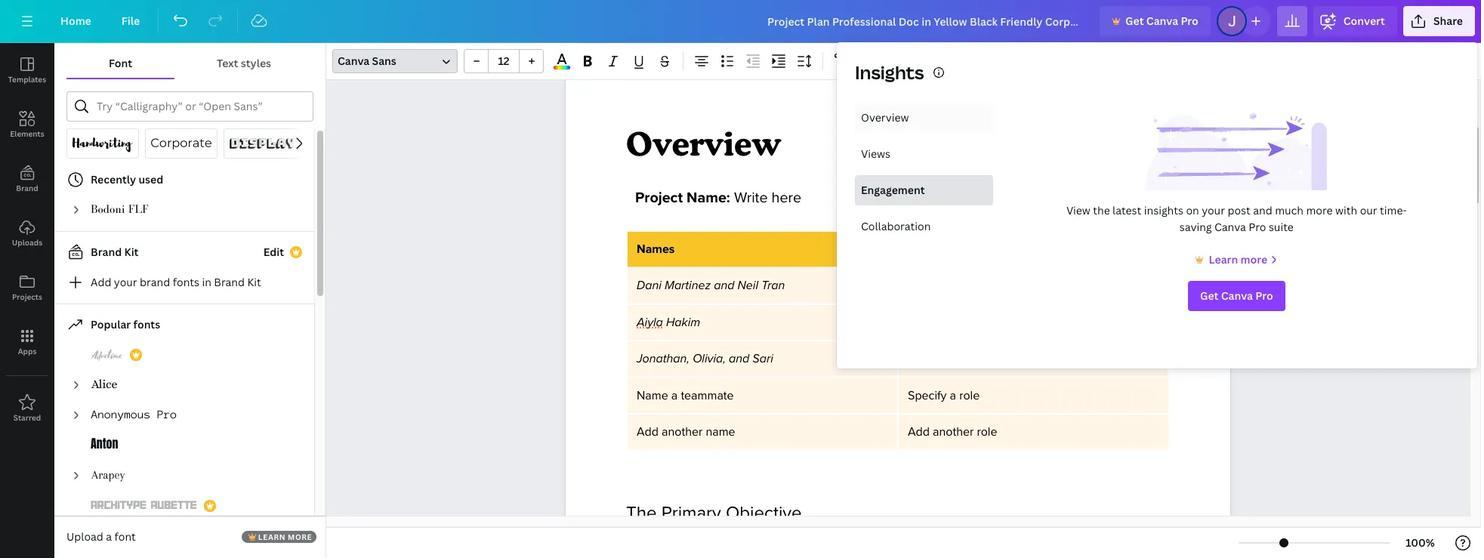 Task type: describe. For each thing, give the bounding box(es) containing it.
canva inside main menu bar
[[1146, 14, 1178, 28]]

more for the bottommost learn more "button"
[[288, 532, 312, 542]]

side panel tab list
[[0, 43, 54, 436]]

convert button
[[1313, 6, 1397, 36]]

time-
[[1380, 203, 1407, 218]]

font
[[114, 529, 136, 544]]

on
[[1186, 203, 1199, 218]]

edit button
[[263, 244, 284, 261]]

recently
[[91, 172, 136, 187]]

apps button
[[0, 315, 54, 369]]

bodoni flf image
[[91, 201, 150, 219]]

0 horizontal spatial fonts
[[133, 317, 160, 332]]

popular fonts
[[91, 317, 160, 332]]

canva sans
[[338, 54, 396, 68]]

1 horizontal spatial fonts
[[173, 275, 199, 289]]

Design title text field
[[755, 6, 1094, 36]]

the
[[1093, 203, 1110, 218]]

the primary objective
[[626, 502, 802, 524]]

architype aubette image
[[91, 497, 198, 515]]

uploads button
[[0, 206, 54, 261]]

brand for brand
[[16, 183, 38, 193]]

learn for rightmost learn more "button"
[[1209, 252, 1238, 267]]

in
[[202, 275, 211, 289]]

view
[[1066, 203, 1091, 218]]

get canva pro inside main menu bar
[[1126, 14, 1199, 28]]

corporate image
[[151, 134, 211, 153]]

learn for the bottommost learn more "button"
[[258, 532, 286, 542]]

styles
[[241, 56, 271, 70]]

collaboration
[[861, 219, 931, 233]]

0 horizontal spatial overview
[[626, 124, 781, 163]]

projects
[[12, 292, 42, 302]]

templates button
[[0, 43, 54, 97]]

overview button
[[855, 103, 993, 133]]

brand button
[[0, 152, 54, 206]]

pro inside main menu bar
[[1181, 14, 1199, 28]]

the
[[626, 502, 657, 524]]

edit
[[263, 245, 284, 259]]

text
[[217, 56, 238, 70]]

canva inside canva sans dropdown button
[[338, 54, 370, 68]]

post
[[1228, 203, 1251, 218]]

brand for brand kit
[[91, 245, 122, 259]]

starred
[[13, 412, 41, 423]]

text styles
[[217, 56, 271, 70]]

templates
[[8, 74, 46, 85]]

primary
[[661, 502, 721, 524]]

learn more for the bottommost learn more "button"
[[258, 532, 312, 542]]

canva sans button
[[332, 49, 458, 73]]

home
[[60, 14, 91, 28]]

pro inside view the latest insights on your post and much more with our time- saving canva pro suite
[[1249, 220, 1266, 234]]

projects button
[[0, 261, 54, 315]]

0 vertical spatial kit
[[124, 245, 139, 259]]

and
[[1253, 203, 1273, 218]]

objective
[[726, 502, 802, 524]]

convert
[[1344, 14, 1385, 28]]

1 vertical spatial kit
[[247, 275, 261, 289]]

home link
[[48, 6, 103, 36]]

arapey image
[[91, 467, 125, 485]]

Try "Calligraphy" or "Open Sans" search field
[[97, 92, 304, 121]]

add your brand fonts in brand kit
[[91, 275, 261, 289]]

insights
[[855, 60, 924, 85]]



Task type: vqa. For each thing, say whether or not it's contained in the screenshot.
the right Learn more
yes



Task type: locate. For each thing, give the bounding box(es) containing it.
a
[[106, 529, 112, 544]]

1 vertical spatial learn
[[258, 532, 286, 542]]

0 horizontal spatial learn
[[258, 532, 286, 542]]

2 horizontal spatial brand
[[214, 275, 245, 289]]

get inside main menu bar
[[1126, 14, 1144, 28]]

kit right in
[[247, 275, 261, 289]]

text styles button
[[175, 49, 313, 78]]

share button
[[1403, 6, 1475, 36]]

more for rightmost learn more "button"
[[1241, 252, 1268, 267]]

0 horizontal spatial learn more button
[[242, 531, 316, 543]]

engagement button
[[855, 175, 993, 205]]

– – number field
[[493, 54, 514, 68]]

0 horizontal spatial kit
[[124, 245, 139, 259]]

0 vertical spatial learn
[[1209, 252, 1238, 267]]

group
[[464, 49, 544, 73]]

2 vertical spatial more
[[288, 532, 312, 542]]

100%
[[1406, 536, 1435, 550]]

popular
[[91, 317, 131, 332]]

1 horizontal spatial your
[[1202, 203, 1225, 218]]

1 horizontal spatial brand
[[91, 245, 122, 259]]

1 vertical spatial get canva pro button
[[1188, 281, 1285, 311]]

engagement
[[861, 183, 925, 197]]

font button
[[66, 49, 175, 78]]

insights
[[1144, 203, 1184, 218]]

views button
[[855, 139, 993, 169]]

0 vertical spatial brand
[[16, 183, 38, 193]]

views
[[861, 147, 891, 161]]

upload
[[66, 529, 103, 544]]

1 vertical spatial get canva pro
[[1200, 289, 1273, 303]]

fonts
[[173, 275, 199, 289], [133, 317, 160, 332]]

0 vertical spatial your
[[1202, 203, 1225, 218]]

your
[[1202, 203, 1225, 218], [114, 275, 137, 289]]

our
[[1360, 203, 1378, 218]]

brand inside button
[[16, 183, 38, 193]]

color range image
[[554, 66, 570, 69]]

0 horizontal spatial brand
[[16, 183, 38, 193]]

kit
[[124, 245, 139, 259], [247, 275, 261, 289]]

1 vertical spatial brand
[[91, 245, 122, 259]]

1 horizontal spatial learn more button
[[1192, 251, 1281, 269]]

1 horizontal spatial learn more
[[1209, 252, 1268, 267]]

0 vertical spatial get canva pro
[[1126, 14, 1199, 28]]

with
[[1336, 203, 1358, 218]]

anton image
[[91, 437, 118, 455]]

0 vertical spatial get
[[1126, 14, 1144, 28]]

elements button
[[0, 97, 54, 152]]

0 horizontal spatial get
[[1126, 14, 1144, 28]]

kit down bodoni flf 'image'
[[124, 245, 139, 259]]

your inside view the latest insights on your post and much more with our time- saving canva pro suite
[[1202, 203, 1225, 218]]

alice image
[[91, 376, 118, 394]]

recently used
[[91, 172, 163, 187]]

your right add
[[114, 275, 137, 289]]

share
[[1434, 14, 1463, 28]]

0 vertical spatial more
[[1306, 203, 1333, 218]]

0 horizontal spatial get canva pro
[[1126, 14, 1199, 28]]

0 vertical spatial get canva pro button
[[1100, 6, 1211, 36]]

learn
[[1209, 252, 1238, 267], [258, 532, 286, 542]]

overview inside button
[[861, 110, 909, 125]]

handwriting image
[[73, 134, 133, 153]]

overview
[[861, 110, 909, 125], [626, 124, 781, 163]]

1 vertical spatial your
[[114, 275, 137, 289]]

0 vertical spatial learn more
[[1209, 252, 1268, 267]]

display image
[[229, 134, 295, 153]]

view the latest insights on your post and much more with our time- saving canva pro suite
[[1066, 203, 1407, 234]]

suite
[[1269, 220, 1294, 234]]

get canva pro button
[[1100, 6, 1211, 36], [1188, 281, 1285, 311]]

0 horizontal spatial more
[[288, 532, 312, 542]]

1 vertical spatial pro
[[1249, 220, 1266, 234]]

learn more
[[1209, 252, 1268, 267], [258, 532, 312, 542]]

1 horizontal spatial more
[[1241, 252, 1268, 267]]

0 vertical spatial pro
[[1181, 14, 1199, 28]]

apps
[[18, 346, 37, 357]]

1 vertical spatial learn more button
[[242, 531, 316, 543]]

anonymous pro image
[[91, 406, 177, 425]]

canva inside view the latest insights on your post and much more with our time- saving canva pro suite
[[1215, 220, 1246, 234]]

get
[[1126, 14, 1144, 28], [1200, 289, 1219, 303]]

brand right in
[[214, 275, 245, 289]]

more
[[1306, 203, 1333, 218], [1241, 252, 1268, 267], [288, 532, 312, 542]]

saving
[[1180, 220, 1212, 234]]

upload a font
[[66, 529, 136, 544]]

learn more button
[[1192, 251, 1281, 269], [242, 531, 316, 543]]

get canva pro
[[1126, 14, 1199, 28], [1200, 289, 1273, 303]]

uploads
[[12, 237, 42, 248]]

starred button
[[0, 381, 54, 436]]

main menu bar
[[0, 0, 1481, 43]]

0 horizontal spatial learn more
[[258, 532, 312, 542]]

canva
[[1146, 14, 1178, 28], [338, 54, 370, 68], [1215, 220, 1246, 234], [1221, 289, 1253, 303]]

brand up add
[[91, 245, 122, 259]]

2 vertical spatial brand
[[214, 275, 245, 289]]

brand up uploads button
[[16, 183, 38, 193]]

add
[[91, 275, 111, 289]]

brand
[[140, 275, 170, 289]]

2 horizontal spatial more
[[1306, 203, 1333, 218]]

1 vertical spatial get
[[1200, 289, 1219, 303]]

latest
[[1113, 203, 1142, 218]]

brand kit
[[91, 245, 139, 259]]

pro
[[1181, 14, 1199, 28], [1249, 220, 1266, 234], [1256, 289, 1273, 303]]

0 vertical spatial fonts
[[173, 275, 199, 289]]

fonts left in
[[173, 275, 199, 289]]

file button
[[109, 6, 152, 36]]

1 horizontal spatial get
[[1200, 289, 1219, 303]]

elements
[[10, 128, 44, 139]]

1 vertical spatial more
[[1241, 252, 1268, 267]]

0 horizontal spatial your
[[114, 275, 137, 289]]

sans
[[372, 54, 396, 68]]

1 vertical spatial learn more
[[258, 532, 312, 542]]

more inside view the latest insights on your post and much more with our time- saving canva pro suite
[[1306, 203, 1333, 218]]

1 vertical spatial fonts
[[133, 317, 160, 332]]

1 horizontal spatial learn
[[1209, 252, 1238, 267]]

used
[[139, 172, 163, 187]]

file
[[121, 14, 140, 28]]

brand
[[16, 183, 38, 193], [91, 245, 122, 259], [214, 275, 245, 289]]

your right the on
[[1202, 203, 1225, 218]]

2 vertical spatial pro
[[1256, 289, 1273, 303]]

1 horizontal spatial get canva pro
[[1200, 289, 1273, 303]]

learn more for rightmost learn more "button"
[[1209, 252, 1268, 267]]

collaboration button
[[855, 211, 993, 242]]

font
[[109, 56, 132, 70]]

advetime image
[[91, 346, 124, 364]]

100% button
[[1396, 531, 1445, 555]]

much
[[1275, 203, 1304, 218]]

1 horizontal spatial overview
[[861, 110, 909, 125]]

1 horizontal spatial kit
[[247, 275, 261, 289]]

fonts right popular
[[133, 317, 160, 332]]

0 vertical spatial learn more button
[[1192, 251, 1281, 269]]



